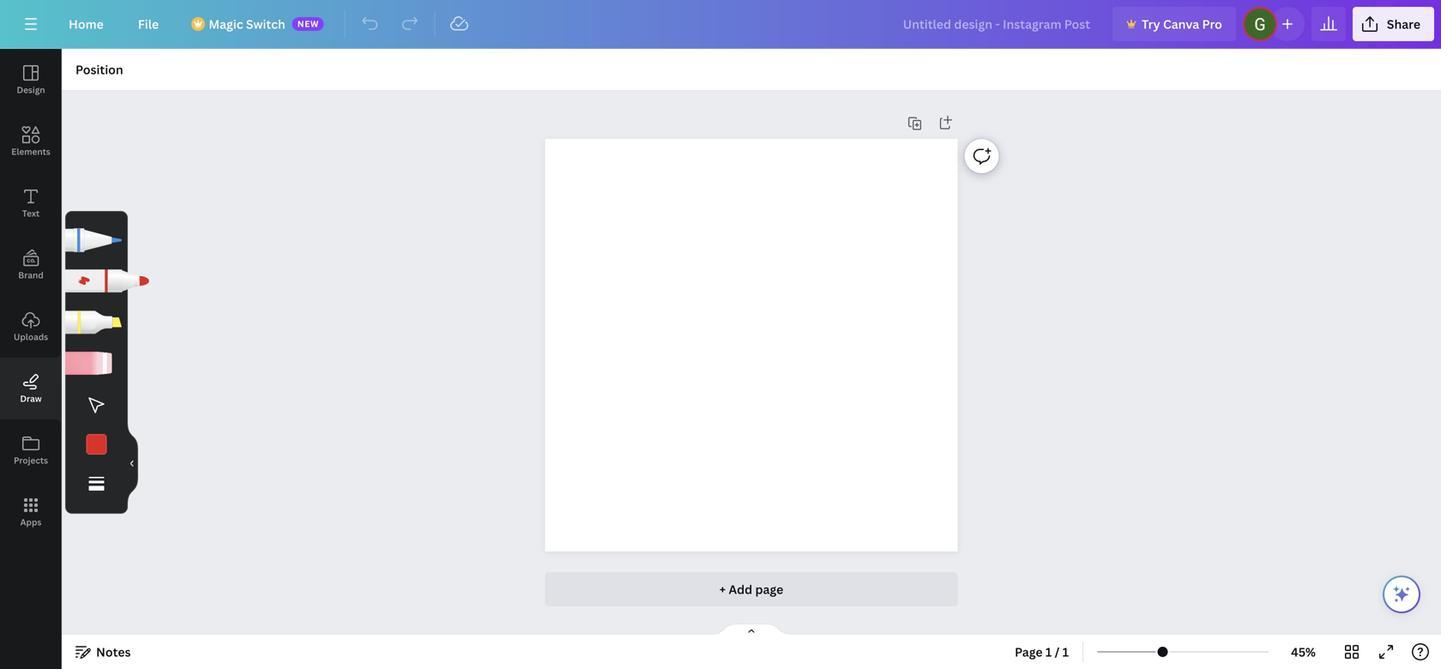 Task type: describe. For each thing, give the bounding box(es) containing it.
try
[[1142, 16, 1161, 32]]

text
[[22, 208, 40, 219]]

brand button
[[0, 234, 62, 296]]

Design title text field
[[890, 7, 1106, 41]]

page 1 / 1
[[1015, 644, 1069, 660]]

design
[[17, 84, 45, 96]]

apps button
[[0, 481, 62, 543]]

pro
[[1203, 16, 1223, 32]]

position
[[76, 61, 123, 78]]

1 1 from the left
[[1046, 644, 1052, 660]]

apps
[[20, 517, 42, 528]]

magic switch
[[209, 16, 285, 32]]

#e7191f image
[[86, 434, 107, 455]]

elements
[[11, 146, 50, 157]]

canva assistant image
[[1392, 584, 1413, 605]]

+ add page button
[[545, 572, 958, 607]]

design button
[[0, 49, 62, 111]]

/
[[1055, 644, 1060, 660]]

#e7191f image
[[86, 434, 107, 455]]

share button
[[1353, 7, 1435, 41]]

page
[[756, 581, 784, 598]]

home
[[69, 16, 104, 32]]

share
[[1388, 16, 1421, 32]]

show pages image
[[711, 623, 793, 637]]

+ add page
[[720, 581, 784, 598]]

projects button
[[0, 420, 62, 481]]

elements button
[[0, 111, 62, 172]]



Task type: vqa. For each thing, say whether or not it's contained in the screenshot.
Canva
yes



Task type: locate. For each thing, give the bounding box(es) containing it.
draw button
[[0, 358, 62, 420]]

notes
[[96, 644, 131, 660]]

try canva pro button
[[1113, 7, 1236, 41]]

new
[[297, 18, 319, 30]]

hide image
[[127, 423, 138, 505]]

text button
[[0, 172, 62, 234]]

0 horizontal spatial 1
[[1046, 644, 1052, 660]]

+
[[720, 581, 726, 598]]

45%
[[1292, 644, 1316, 660]]

draw
[[20, 393, 42, 405]]

projects
[[14, 455, 48, 466]]

file
[[138, 16, 159, 32]]

1 horizontal spatial 1
[[1063, 644, 1069, 660]]

switch
[[246, 16, 285, 32]]

1
[[1046, 644, 1052, 660], [1063, 644, 1069, 660]]

canva
[[1164, 16, 1200, 32]]

main menu bar
[[0, 0, 1442, 49]]

1 right /
[[1063, 644, 1069, 660]]

add
[[729, 581, 753, 598]]

magic
[[209, 16, 243, 32]]

position button
[[69, 56, 130, 83]]

home link
[[55, 7, 117, 41]]

brand
[[18, 269, 44, 281]]

2 1 from the left
[[1063, 644, 1069, 660]]

side panel tab list
[[0, 49, 62, 543]]

1 left /
[[1046, 644, 1052, 660]]

45% button
[[1276, 638, 1332, 666]]

notes button
[[69, 638, 138, 666]]

uploads button
[[0, 296, 62, 358]]

uploads
[[14, 331, 48, 343]]

try canva pro
[[1142, 16, 1223, 32]]

page
[[1015, 644, 1043, 660]]

file button
[[124, 7, 173, 41]]



